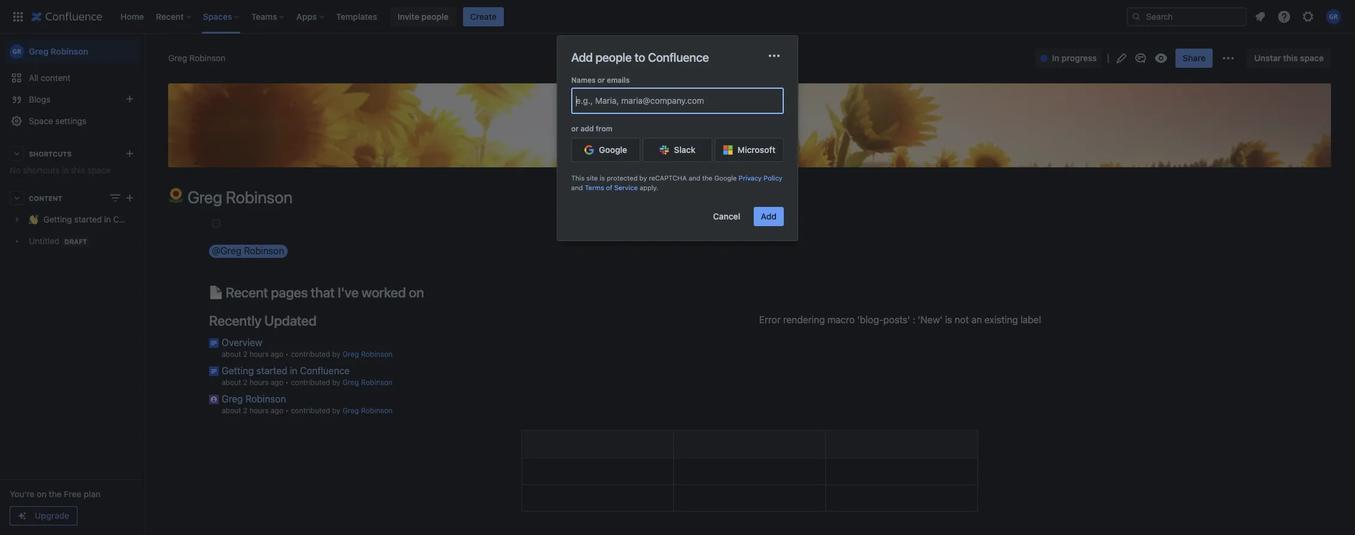 Task type: locate. For each thing, give the bounding box(es) containing it.
and right recaptcha
[[689, 174, 701, 182]]

an
[[972, 315, 982, 326]]

3 hours from the top
[[250, 407, 269, 416]]

1 horizontal spatial getting started in confluence link
[[222, 366, 350, 377]]

no shortcuts in this space
[[10, 165, 111, 175]]

0 vertical spatial people
[[422, 11, 449, 21]]

on inside space element
[[37, 490, 47, 500]]

privacy policy link
[[739, 174, 783, 182]]

1 ago from the top
[[271, 350, 283, 359]]

1 horizontal spatial add
[[761, 211, 777, 221]]

1 vertical spatial google
[[715, 174, 737, 182]]

0 vertical spatial on
[[409, 285, 424, 301]]

0 horizontal spatial this
[[71, 165, 85, 175]]

or left 'add'
[[571, 124, 579, 133]]

3 contributed from the top
[[291, 407, 330, 416]]

:
[[913, 315, 916, 326]]

more image
[[767, 49, 782, 63]]

contributed for robinson
[[291, 407, 330, 416]]

in down the content dropdown button
[[104, 215, 111, 225]]

0 horizontal spatial or
[[571, 124, 579, 133]]

0 vertical spatial this
[[1284, 53, 1298, 63]]

started down overview in the bottom of the page
[[256, 366, 287, 377]]

Search field
[[1127, 7, 1247, 26]]

0 horizontal spatial and
[[571, 184, 583, 192]]

space down 'settings icon'
[[1300, 53, 1324, 63]]

1 vertical spatial people
[[596, 50, 632, 64]]

you're on the free plan
[[10, 490, 101, 500]]

1 vertical spatial or
[[571, 124, 579, 133]]

hours for robinson
[[250, 407, 269, 416]]

getting started in confluence link
[[5, 209, 158, 231], [222, 366, 350, 377]]

banner
[[0, 0, 1356, 34]]

space
[[1300, 53, 1324, 63], [87, 165, 111, 175]]

about for overview
[[222, 350, 241, 359]]

2 for greg
[[243, 407, 248, 416]]

1 vertical spatial 2
[[243, 378, 248, 387]]

terms
[[585, 184, 604, 192]]

space element
[[0, 34, 158, 536]]

by for overview
[[332, 350, 341, 359]]

shortcuts
[[23, 165, 60, 175]]

search image
[[1132, 12, 1142, 21]]

getting started in confluence up draft
[[43, 215, 158, 225]]

confluence image
[[31, 9, 102, 24], [31, 9, 102, 24]]

1 vertical spatial hours
[[250, 378, 269, 387]]

1 horizontal spatial the
[[703, 174, 713, 182]]

2 vertical spatial about 2 hours ago • contributed by
[[222, 407, 343, 416]]

people right invite
[[422, 11, 449, 21]]

space down shortcuts dropdown button
[[87, 165, 111, 175]]

this inside unstar this space button
[[1284, 53, 1298, 63]]

on right you're
[[37, 490, 47, 500]]

macro
[[828, 315, 855, 326]]

2 about from the top
[[222, 378, 241, 387]]

1 horizontal spatial and
[[689, 174, 701, 182]]

no
[[10, 165, 21, 175]]

1 vertical spatial getting started in confluence link
[[222, 366, 350, 377]]

people up emails
[[596, 50, 632, 64]]

premium image
[[17, 512, 27, 522]]

0 horizontal spatial the
[[49, 490, 62, 500]]

in
[[62, 165, 69, 175], [104, 215, 111, 225], [290, 366, 298, 377]]

1 vertical spatial this
[[71, 165, 85, 175]]

and down this
[[571, 184, 583, 192]]

add people to confluence
[[571, 50, 709, 64]]

in inside tree
[[104, 215, 111, 225]]

0 vertical spatial contributed
[[291, 350, 330, 359]]

overview link
[[222, 338, 262, 348]]

overview
[[222, 338, 262, 348]]

0 vertical spatial confluence
[[648, 50, 709, 64]]

0 horizontal spatial getting started in confluence
[[43, 215, 158, 225]]

all content link
[[5, 67, 139, 89]]

1 horizontal spatial or
[[598, 76, 605, 85]]

add inside button
[[761, 211, 777, 221]]

2 vertical spatial •
[[285, 407, 289, 416]]

posts'
[[884, 315, 910, 326]]

'new'
[[918, 315, 943, 326]]

google down from
[[599, 145, 627, 155]]

2 vertical spatial confluence
[[300, 366, 350, 377]]

0 vertical spatial add
[[571, 50, 593, 64]]

edit this page image
[[1115, 51, 1129, 65]]

1 vertical spatial is
[[945, 315, 952, 326]]

0 vertical spatial started
[[74, 215, 102, 225]]

by for greg robinson
[[332, 407, 341, 416]]

google
[[599, 145, 627, 155], [715, 174, 737, 182]]

2 2 from the top
[[243, 378, 248, 387]]

invite people button
[[390, 7, 456, 26]]

getting started in confluence
[[43, 215, 158, 225], [222, 366, 350, 377]]

or left emails
[[598, 76, 605, 85]]

or
[[598, 76, 605, 85], [571, 124, 579, 133]]

names or emails
[[571, 76, 630, 85]]

content
[[41, 73, 70, 83]]

0 vertical spatial or
[[598, 76, 605, 85]]

2 vertical spatial 2
[[243, 407, 248, 416]]

people inside button
[[422, 11, 449, 21]]

3 about from the top
[[222, 407, 241, 416]]

in down updated
[[290, 366, 298, 377]]

2 about 2 hours ago • contributed by from the top
[[222, 378, 343, 387]]

this down shortcuts dropdown button
[[71, 165, 85, 175]]

about
[[222, 350, 241, 359], [222, 378, 241, 387], [222, 407, 241, 416]]

0 horizontal spatial getting
[[43, 215, 72, 225]]

0 horizontal spatial getting started in confluence link
[[5, 209, 158, 231]]

policy
[[764, 174, 783, 182]]

0 vertical spatial space
[[1300, 53, 1324, 63]]

add
[[581, 124, 594, 133]]

2 vertical spatial ago
[[271, 407, 283, 416]]

rendering
[[783, 315, 825, 326]]

the left free
[[49, 490, 62, 500]]

existing
[[985, 315, 1018, 326]]

getting down content
[[43, 215, 72, 225]]

1 vertical spatial add
[[761, 211, 777, 221]]

0 horizontal spatial is
[[600, 174, 605, 182]]

0 horizontal spatial confluence
[[113, 215, 158, 225]]

1 vertical spatial getting
[[222, 366, 254, 377]]

is right site
[[600, 174, 605, 182]]

error rendering macro 'blog-posts' : 'new' is not an existing label
[[759, 315, 1041, 326]]

0 horizontal spatial add
[[571, 50, 593, 64]]

1 vertical spatial and
[[571, 184, 583, 192]]

shortcuts
[[29, 150, 72, 158]]

create a page image
[[123, 191, 137, 205]]

on
[[409, 285, 424, 301], [37, 490, 47, 500]]

ago for robinson
[[271, 407, 283, 416]]

0 vertical spatial getting started in confluence
[[43, 215, 158, 225]]

3 • from the top
[[285, 407, 289, 416]]

settings
[[55, 116, 86, 126]]

hours
[[250, 350, 269, 359], [250, 378, 269, 387], [250, 407, 269, 416]]

2 hours from the top
[[250, 378, 269, 387]]

3 2 from the top
[[243, 407, 248, 416]]

📄 recent pages that i've worked on
[[209, 285, 424, 301]]

getting started in confluence link up draft
[[5, 209, 158, 231]]

0 horizontal spatial people
[[422, 11, 449, 21]]

space settings
[[29, 116, 86, 126]]

1 vertical spatial space
[[87, 165, 111, 175]]

getting
[[43, 215, 72, 225], [222, 366, 254, 377]]

3 about 2 hours ago • contributed by from the top
[[222, 407, 343, 416]]

1 horizontal spatial people
[[596, 50, 632, 64]]

space settings link
[[5, 111, 139, 132]]

0 vertical spatial 2
[[243, 350, 248, 359]]

upgrade button
[[10, 508, 77, 526]]

1 vertical spatial confluence
[[113, 215, 158, 225]]

•
[[285, 350, 289, 359], [285, 378, 289, 387], [285, 407, 289, 416]]

0 vertical spatial in
[[62, 165, 69, 175]]

0 vertical spatial about
[[222, 350, 241, 359]]

0 vertical spatial ago
[[271, 350, 283, 359]]

0 vertical spatial the
[[703, 174, 713, 182]]

1 vertical spatial about
[[222, 378, 241, 387]]

space inside button
[[1300, 53, 1324, 63]]

1 about from the top
[[222, 350, 241, 359]]

2 • from the top
[[285, 378, 289, 387]]

0 vertical spatial getting
[[43, 215, 72, 225]]

3 ago from the top
[[271, 407, 283, 416]]

0 horizontal spatial google
[[599, 145, 627, 155]]

greg robinson inside space element
[[29, 46, 88, 56]]

0 vertical spatial about 2 hours ago • contributed by
[[222, 350, 343, 359]]

recent
[[226, 285, 268, 301]]

google button
[[571, 138, 641, 162]]

1 • from the top
[[285, 350, 289, 359]]

add
[[571, 50, 593, 64], [761, 211, 777, 221]]

2 vertical spatial hours
[[250, 407, 269, 416]]

this right 'unstar'
[[1284, 53, 1298, 63]]

confluence
[[648, 50, 709, 64], [113, 215, 158, 225], [300, 366, 350, 377]]

about for getting started in confluence
[[222, 378, 241, 387]]

0 vertical spatial •
[[285, 350, 289, 359]]

the right recaptcha
[[703, 174, 713, 182]]

1 horizontal spatial in
[[104, 215, 111, 225]]

1 vertical spatial •
[[285, 378, 289, 387]]

1 horizontal spatial confluence
[[300, 366, 350, 377]]

ago
[[271, 350, 283, 359], [271, 378, 283, 387], [271, 407, 283, 416]]

people for add
[[596, 50, 632, 64]]

1 vertical spatial ago
[[271, 378, 283, 387]]

1 horizontal spatial getting started in confluence
[[222, 366, 350, 377]]

getting down overview link in the left bottom of the page
[[222, 366, 254, 377]]

2 contributed from the top
[[291, 378, 330, 387]]

1 vertical spatial in
[[104, 215, 111, 225]]

by
[[640, 174, 647, 182], [332, 350, 341, 359], [332, 378, 341, 387], [332, 407, 341, 416]]

getting started in confluence link down updated
[[222, 366, 350, 377]]

2 vertical spatial contributed
[[291, 407, 330, 416]]

add down policy
[[761, 211, 777, 221]]

0 vertical spatial hours
[[250, 350, 269, 359]]

site
[[587, 174, 598, 182]]

free
[[64, 490, 81, 500]]

in down shortcuts dropdown button
[[62, 165, 69, 175]]

1 contributed from the top
[[291, 350, 330, 359]]

is left not
[[945, 315, 952, 326]]

greg robinson
[[29, 46, 88, 56], [168, 53, 226, 63], [187, 187, 293, 207], [222, 394, 286, 405]]

1 vertical spatial the
[[49, 490, 62, 500]]

1 vertical spatial contributed
[[291, 378, 330, 387]]

• for started
[[285, 378, 289, 387]]

people for invite
[[422, 11, 449, 21]]

robinson
[[51, 46, 88, 56], [189, 53, 226, 63], [226, 187, 293, 207], [246, 394, 286, 405]]

invite
[[398, 11, 419, 21]]

1 vertical spatial started
[[256, 366, 287, 377]]

contributed
[[291, 350, 330, 359], [291, 378, 330, 387], [291, 407, 330, 416]]

home link
[[117, 7, 148, 26]]

by for getting started in confluence
[[332, 378, 341, 387]]

2 for getting
[[243, 378, 248, 387]]

and
[[689, 174, 701, 182], [571, 184, 583, 192]]

create link
[[463, 7, 504, 26]]

0 vertical spatial is
[[600, 174, 605, 182]]

started up draft
[[74, 215, 102, 225]]

1 horizontal spatial space
[[1300, 53, 1324, 63]]

google left privacy
[[715, 174, 737, 182]]

2 horizontal spatial in
[[290, 366, 298, 377]]

this site is protected by recaptcha and the google privacy policy and terms of service apply.
[[571, 174, 783, 192]]

add up names
[[571, 50, 593, 64]]

that
[[311, 285, 335, 301]]

create
[[470, 11, 497, 21]]

names
[[571, 76, 596, 85]]

0 horizontal spatial on
[[37, 490, 47, 500]]

0 horizontal spatial started
[[74, 215, 102, 225]]

0 vertical spatial google
[[599, 145, 627, 155]]

2 vertical spatial about
[[222, 407, 241, 416]]

📄
[[209, 285, 223, 301]]

1 vertical spatial about 2 hours ago • contributed by
[[222, 378, 343, 387]]

cancel
[[713, 211, 741, 221]]

recaptcha
[[649, 174, 687, 182]]

greg robinson link up all content link
[[5, 40, 139, 64]]

1 vertical spatial getting started in confluence
[[222, 366, 350, 377]]

1 vertical spatial on
[[37, 490, 47, 500]]

2
[[243, 350, 248, 359], [243, 378, 248, 387], [243, 407, 248, 416]]

2 ago from the top
[[271, 378, 283, 387]]

getting started in confluence down updated
[[222, 366, 350, 377]]

greg
[[29, 46, 48, 56], [168, 53, 187, 63], [187, 187, 222, 207], [222, 394, 243, 405]]

blogs link
[[5, 89, 139, 111]]

the
[[703, 174, 713, 182], [49, 490, 62, 500]]

on right worked
[[409, 285, 424, 301]]

this
[[1284, 53, 1298, 63], [71, 165, 85, 175]]

1 horizontal spatial google
[[715, 174, 737, 182]]

1 horizontal spatial this
[[1284, 53, 1298, 63]]

is
[[600, 174, 605, 182], [945, 315, 952, 326]]

banner containing home
[[0, 0, 1356, 34]]

by inside this site is protected by recaptcha and the google privacy policy and terms of service apply.
[[640, 174, 647, 182]]

people
[[422, 11, 449, 21], [596, 50, 632, 64]]



Task type: describe. For each thing, give the bounding box(es) containing it.
this
[[571, 174, 585, 182]]

apps button
[[293, 7, 329, 26]]

1 horizontal spatial getting
[[222, 366, 254, 377]]

contributed for started
[[291, 378, 330, 387]]

all
[[29, 73, 39, 83]]

create a blog image
[[123, 92, 137, 106]]

add for add
[[761, 211, 777, 221]]

e.g., maria, maria@company.com
[[576, 96, 704, 106]]

1 horizontal spatial started
[[256, 366, 287, 377]]

unstar
[[1255, 53, 1281, 63]]

ago for started
[[271, 378, 283, 387]]

shortcuts button
[[5, 143, 139, 165]]

to
[[635, 50, 645, 64]]

slack
[[674, 145, 696, 155]]

cancel button
[[706, 207, 748, 226]]

home
[[120, 11, 144, 21]]

google inside this site is protected by recaptcha and the google privacy policy and terms of service apply.
[[715, 174, 737, 182]]

apply.
[[640, 184, 659, 192]]

spaces button
[[199, 7, 244, 26]]

global element
[[7, 0, 1125, 33]]

settings icon image
[[1301, 9, 1316, 24]]

updated
[[264, 313, 317, 330]]

1 horizontal spatial is
[[945, 315, 952, 326]]

confluence inside tree
[[113, 215, 158, 225]]

i've
[[338, 285, 359, 301]]

0 horizontal spatial in
[[62, 165, 69, 175]]

emails
[[607, 76, 630, 85]]

the inside space element
[[49, 490, 62, 500]]

progress
[[1062, 53, 1097, 63]]

draft
[[64, 238, 87, 246]]

:sunflower: image
[[168, 188, 184, 204]]

content
[[29, 194, 62, 202]]

of
[[606, 184, 613, 192]]

recently updated
[[209, 313, 317, 330]]

'blog-
[[858, 315, 884, 326]]

upgrade
[[35, 511, 69, 522]]

service
[[614, 184, 638, 192]]

in progress
[[1053, 53, 1097, 63]]

is inside this site is protected by recaptcha and the google privacy policy and terms of service apply.
[[600, 174, 605, 182]]

not
[[955, 315, 969, 326]]

microsoft button
[[715, 138, 784, 162]]

microsoft
[[738, 145, 776, 155]]

worked
[[362, 285, 406, 301]]

about 2 hours ago • contributed by for robinson
[[222, 407, 343, 416]]

0 vertical spatial getting started in confluence link
[[5, 209, 158, 231]]

getting started in confluence inside tree
[[43, 215, 158, 225]]

slack button
[[643, 138, 712, 162]]

0 vertical spatial and
[[689, 174, 701, 182]]

0 horizontal spatial space
[[87, 165, 111, 175]]

blogs
[[29, 94, 51, 105]]

spaces
[[203, 11, 232, 21]]

or add from
[[571, 124, 613, 133]]

1 2 from the top
[[243, 350, 248, 359]]

plan
[[84, 490, 101, 500]]

maria@company.com
[[621, 96, 704, 106]]

unstar this space button
[[1248, 49, 1331, 68]]

greg robinson link down spaces at the top
[[168, 52, 226, 64]]

2 vertical spatial in
[[290, 366, 298, 377]]

about 2 hours ago • contributed by for started
[[222, 378, 343, 387]]

Names or emails text field
[[576, 95, 578, 107]]

space
[[29, 116, 53, 126]]

2 horizontal spatial confluence
[[648, 50, 709, 64]]

apps
[[296, 11, 317, 21]]

about for greg robinson
[[222, 407, 241, 416]]

all content
[[29, 73, 70, 83]]

:sunflower: image
[[168, 188, 184, 204]]

add button
[[754, 207, 784, 226]]

unstar this space
[[1255, 53, 1324, 63]]

greg inside space element
[[29, 46, 48, 56]]

google inside button
[[599, 145, 627, 155]]

the inside this site is protected by recaptcha and the google privacy policy and terms of service apply.
[[703, 174, 713, 182]]

1 about 2 hours ago • contributed by from the top
[[222, 350, 343, 359]]

in
[[1053, 53, 1060, 63]]

pages
[[271, 285, 308, 301]]

terms of service link
[[585, 184, 638, 192]]

started inside tree
[[74, 215, 102, 225]]

e.g.,
[[576, 96, 593, 106]]

maria,
[[595, 96, 619, 106]]

• for robinson
[[285, 407, 289, 416]]

you're
[[10, 490, 34, 500]]

from
[[596, 124, 613, 133]]

add for add people to confluence
[[571, 50, 593, 64]]

invite people
[[398, 11, 449, 21]]

recently
[[209, 313, 262, 330]]

1 horizontal spatial on
[[409, 285, 424, 301]]

error
[[759, 315, 781, 326]]

content button
[[5, 187, 139, 209]]

hours for started
[[250, 378, 269, 387]]

1 hours from the top
[[250, 350, 269, 359]]

greg robinson link down overview link in the left bottom of the page
[[222, 394, 286, 405]]

protected
[[607, 174, 638, 182]]

this inside space element
[[71, 165, 85, 175]]

getting started in confluence tree
[[5, 209, 158, 252]]

label
[[1021, 315, 1041, 326]]

robinson inside space element
[[51, 46, 88, 56]]

templates link
[[333, 7, 381, 26]]

getting inside tree
[[43, 215, 72, 225]]

draft link
[[5, 231, 139, 252]]

templates
[[336, 11, 377, 21]]

privacy
[[739, 174, 762, 182]]



Task type: vqa. For each thing, say whether or not it's contained in the screenshot.
📄 Recent pages that I've worked on
yes



